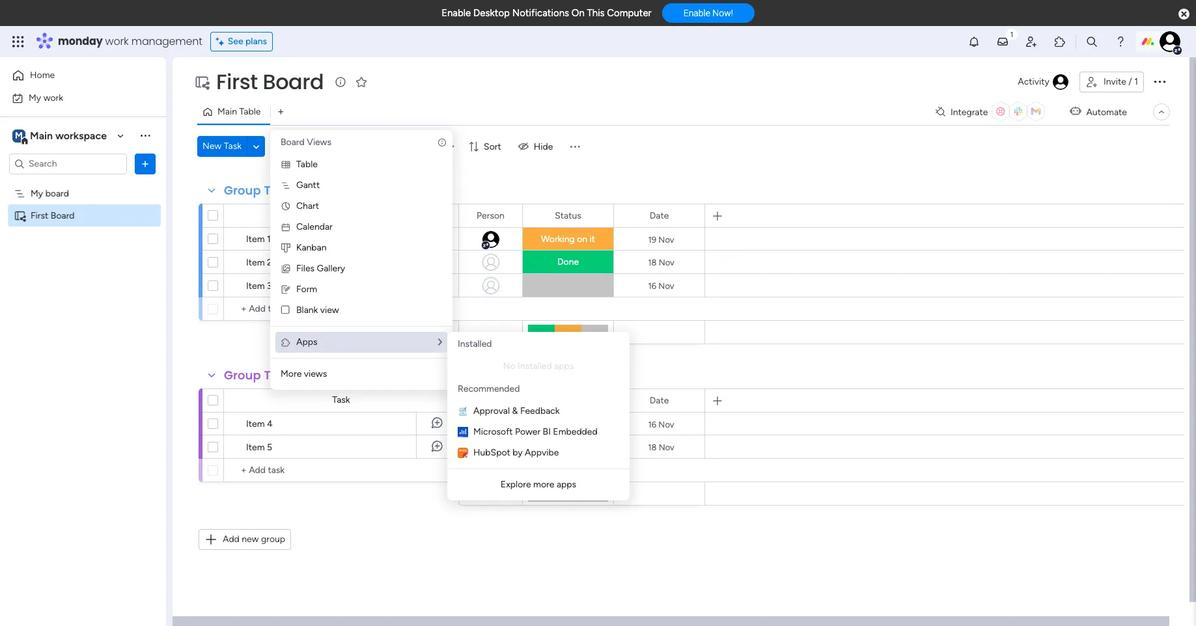 Task type: locate. For each thing, give the bounding box(es) containing it.
explore more apps
[[501, 479, 577, 490]]

dapulse integrations image
[[936, 107, 946, 117]]

Status field
[[552, 209, 585, 223], [552, 394, 585, 408]]

0 vertical spatial table
[[239, 106, 261, 117]]

2 group title field from the top
[[221, 367, 292, 384]]

1 item from the top
[[246, 234, 265, 245]]

item for item 2
[[246, 257, 265, 268]]

item
[[246, 234, 265, 245], [246, 257, 265, 268], [246, 281, 265, 292], [246, 419, 265, 430], [246, 442, 265, 453]]

status up embedded
[[555, 395, 582, 406]]

0 vertical spatial status field
[[552, 209, 585, 223]]

2 person field from the top
[[474, 394, 508, 408]]

bi
[[543, 427, 551, 438]]

1 vertical spatial 18 nov
[[648, 443, 675, 452]]

5 nov from the top
[[659, 443, 675, 452]]

0 vertical spatial 16 nov
[[648, 281, 675, 291]]

menu
[[447, 332, 630, 501]]

0 horizontal spatial first board
[[31, 210, 75, 221]]

1 vertical spatial apps
[[557, 479, 577, 490]]

item 1
[[246, 234, 271, 245]]

0 horizontal spatial task
[[224, 141, 242, 152]]

2 group from the top
[[224, 367, 261, 384]]

activity
[[1018, 76, 1050, 87]]

1 vertical spatial date field
[[647, 394, 672, 408]]

my left board
[[31, 188, 43, 199]]

1 vertical spatial installed
[[518, 361, 552, 372]]

0 horizontal spatial table
[[239, 106, 261, 117]]

views
[[304, 369, 327, 380]]

0 vertical spatial 16
[[648, 281, 657, 291]]

1 horizontal spatial apps image
[[1054, 35, 1067, 48]]

0 horizontal spatial first
[[31, 210, 48, 221]]

work for my
[[43, 92, 63, 103]]

1 vertical spatial main
[[30, 129, 53, 142]]

filter
[[419, 141, 439, 152]]

app logo image left approval
[[458, 406, 468, 417]]

app logo image
[[458, 406, 468, 417], [458, 427, 468, 438], [458, 448, 468, 459]]

3 nov from the top
[[659, 281, 675, 291]]

1 vertical spatial person field
[[474, 394, 508, 408]]

2 16 nov from the top
[[648, 420, 675, 430]]

1 vertical spatial status
[[555, 395, 582, 406]]

enable for enable desktop notifications on this computer
[[442, 7, 471, 19]]

Search in workspace field
[[27, 156, 109, 171]]

2 person from the top
[[477, 395, 505, 406]]

item up 'item 2'
[[246, 234, 265, 245]]

0 vertical spatial task
[[224, 141, 242, 152]]

main for main workspace
[[30, 129, 53, 142]]

1 18 from the top
[[648, 258, 657, 267]]

1 vertical spatial date
[[650, 395, 669, 406]]

5 item from the top
[[246, 442, 265, 453]]

my inside list box
[[31, 188, 43, 199]]

enable left desktop
[[442, 7, 471, 19]]

enable inside button
[[684, 8, 711, 18]]

1 horizontal spatial installed
[[518, 361, 552, 372]]

16 nov
[[648, 281, 675, 291], [648, 420, 675, 430]]

group title up the "item 4"
[[224, 367, 289, 384]]

0 horizontal spatial enable
[[442, 7, 471, 19]]

first
[[216, 67, 258, 96], [31, 210, 48, 221]]

add view image
[[278, 107, 284, 117]]

first board
[[216, 67, 324, 96], [31, 210, 75, 221]]

installed inside menu item
[[518, 361, 552, 372]]

main
[[218, 106, 237, 117], [30, 129, 53, 142]]

1 up 2
[[267, 234, 271, 245]]

apps inside menu item
[[554, 361, 574, 372]]

automate
[[1087, 106, 1128, 118]]

1 group from the top
[[224, 182, 261, 199]]

1 vertical spatial board
[[281, 137, 305, 148]]

invite members image
[[1025, 35, 1038, 48]]

0 vertical spatial board
[[263, 67, 324, 96]]

1 vertical spatial first board
[[31, 210, 75, 221]]

item left 4
[[246, 419, 265, 430]]

1 title from the top
[[264, 182, 289, 199]]

0 vertical spatial shareable board image
[[194, 74, 210, 90]]

group down the angle down image
[[224, 182, 261, 199]]

workspace image
[[12, 129, 25, 143]]

main inside button
[[218, 106, 237, 117]]

2 nov from the top
[[659, 258, 675, 267]]

1 vertical spatial app logo image
[[458, 427, 468, 438]]

see plans
[[228, 36, 267, 47]]

options image
[[139, 157, 152, 170]]

1 horizontal spatial table
[[296, 159, 318, 170]]

2 group title from the top
[[224, 367, 289, 384]]

0 vertical spatial person field
[[474, 209, 508, 223]]

power
[[515, 427, 541, 438]]

1 vertical spatial shareable board image
[[14, 209, 26, 222]]

2 18 from the top
[[648, 443, 657, 452]]

integrate
[[951, 106, 988, 118]]

3 item from the top
[[246, 281, 265, 292]]

2 vertical spatial app logo image
[[458, 448, 468, 459]]

First Board field
[[213, 67, 327, 96]]

task
[[224, 141, 242, 152], [332, 395, 350, 406]]

working
[[541, 234, 575, 245]]

views
[[307, 137, 332, 148]]

0 vertical spatial my
[[29, 92, 41, 103]]

form
[[296, 284, 317, 295]]

1 horizontal spatial main
[[218, 106, 237, 117]]

title
[[264, 182, 289, 199], [264, 367, 289, 384]]

shareable board image inside list box
[[14, 209, 26, 222]]

18 nov
[[648, 258, 675, 267], [648, 443, 675, 452]]

notifications image
[[968, 35, 981, 48]]

apps
[[296, 337, 318, 348]]

0 vertical spatial work
[[105, 34, 129, 49]]

group for person
[[224, 367, 261, 384]]

2 app logo image from the top
[[458, 427, 468, 438]]

0 vertical spatial date field
[[647, 209, 672, 223]]

group title down the angle down image
[[224, 182, 289, 199]]

1 vertical spatial table
[[296, 159, 318, 170]]

no installed apps menu item
[[458, 359, 619, 375]]

Date field
[[647, 209, 672, 223], [647, 394, 672, 408]]

1 nov from the top
[[659, 235, 675, 245]]

1 vertical spatial 16
[[648, 420, 657, 430]]

first down my board
[[31, 210, 48, 221]]

main up "new task"
[[218, 106, 237, 117]]

installed right list arrow image
[[458, 339, 492, 350]]

0 vertical spatial main
[[218, 106, 237, 117]]

16
[[648, 281, 657, 291], [648, 420, 657, 430]]

board down board
[[51, 210, 75, 221]]

option
[[0, 182, 166, 184]]

1 vertical spatial work
[[43, 92, 63, 103]]

1 person field from the top
[[474, 209, 508, 223]]

list arrow image
[[438, 338, 442, 347]]

1 vertical spatial group
[[224, 367, 261, 384]]

1 horizontal spatial 1
[[1135, 76, 1139, 87]]

work down home
[[43, 92, 63, 103]]

main workspace
[[30, 129, 107, 142]]

item for item 4
[[246, 419, 265, 430]]

0 vertical spatial group title
[[224, 182, 289, 199]]

list box
[[0, 180, 166, 403]]

1 vertical spatial group title field
[[221, 367, 292, 384]]

0 horizontal spatial 1
[[267, 234, 271, 245]]

group title field for person
[[221, 367, 292, 384]]

embedded
[[553, 427, 598, 438]]

0 vertical spatial group title field
[[221, 182, 292, 199]]

4 item from the top
[[246, 419, 265, 430]]

this
[[587, 7, 605, 19]]

group left more
[[224, 367, 261, 384]]

status field up the "working on it" on the top of the page
[[552, 209, 585, 223]]

0 horizontal spatial main
[[30, 129, 53, 142]]

add new group button
[[199, 530, 291, 550]]

2 status from the top
[[555, 395, 582, 406]]

1 vertical spatial first
[[31, 210, 48, 221]]

1 right /
[[1135, 76, 1139, 87]]

my inside button
[[29, 92, 41, 103]]

2 title from the top
[[264, 367, 289, 384]]

1 vertical spatial 16 nov
[[648, 420, 675, 430]]

1 16 from the top
[[648, 281, 657, 291]]

0 vertical spatial apps
[[554, 361, 574, 372]]

2 item from the top
[[246, 257, 265, 268]]

main table
[[218, 106, 261, 117]]

1 group title from the top
[[224, 182, 289, 199]]

Group Title field
[[221, 182, 292, 199], [221, 367, 292, 384]]

group title
[[224, 182, 289, 199], [224, 367, 289, 384]]

plans
[[246, 36, 267, 47]]

1 vertical spatial my
[[31, 188, 43, 199]]

0 vertical spatial title
[[264, 182, 289, 199]]

1 person from the top
[[477, 210, 505, 221]]

1 vertical spatial apps image
[[281, 337, 291, 348]]

my for my board
[[31, 188, 43, 199]]

1 group title field from the top
[[221, 182, 292, 199]]

enable left now! at right top
[[684, 8, 711, 18]]

19 nov
[[648, 235, 675, 245]]

gantt
[[296, 180, 320, 191]]

1 app logo image from the top
[[458, 406, 468, 417]]

0 vertical spatial group
[[224, 182, 261, 199]]

calendar
[[296, 221, 333, 233]]

my
[[29, 92, 41, 103], [31, 188, 43, 199]]

title left the views
[[264, 367, 289, 384]]

0 vertical spatial apps image
[[1054, 35, 1067, 48]]

group title field down the angle down image
[[221, 182, 292, 199]]

3 app logo image from the top
[[458, 448, 468, 459]]

0 horizontal spatial work
[[43, 92, 63, 103]]

first up main table on the top left of page
[[216, 67, 258, 96]]

new
[[203, 141, 222, 152]]

app logo image for microsoft
[[458, 427, 468, 438]]

1 image
[[1006, 27, 1018, 41]]

1 vertical spatial 18
[[648, 443, 657, 452]]

apps up feedback
[[554, 361, 574, 372]]

main right workspace image at the left top of the page
[[30, 129, 53, 142]]

my board
[[31, 188, 69, 199]]

first board up add view icon
[[216, 67, 324, 96]]

work right monday
[[105, 34, 129, 49]]

workspace selection element
[[12, 128, 109, 145]]

sort button
[[463, 136, 509, 157]]

0 horizontal spatial shareable board image
[[14, 209, 26, 222]]

1 horizontal spatial work
[[105, 34, 129, 49]]

1 18 nov from the top
[[648, 258, 675, 267]]

monday
[[58, 34, 103, 49]]

1 vertical spatial group title
[[224, 367, 289, 384]]

0 vertical spatial 18 nov
[[648, 258, 675, 267]]

4 nov from the top
[[659, 420, 675, 430]]

0 vertical spatial installed
[[458, 339, 492, 350]]

0 horizontal spatial installed
[[458, 339, 492, 350]]

no installed apps
[[503, 361, 574, 372]]

more
[[281, 369, 302, 380]]

apps image right invite members icon
[[1054, 35, 1067, 48]]

it
[[590, 234, 595, 245]]

enable
[[442, 7, 471, 19], [684, 8, 711, 18]]

0 vertical spatial 18
[[648, 258, 657, 267]]

1 vertical spatial task
[[332, 395, 350, 406]]

0 vertical spatial first board
[[216, 67, 324, 96]]

item left 3
[[246, 281, 265, 292]]

board left "views"
[[281, 137, 305, 148]]

invite / 1
[[1104, 76, 1139, 87]]

group
[[224, 182, 261, 199], [224, 367, 261, 384]]

0 vertical spatial person
[[477, 210, 505, 221]]

title left the gantt
[[264, 182, 289, 199]]

view
[[320, 305, 339, 316]]

more
[[534, 479, 555, 490]]

app logo image left hubspot
[[458, 448, 468, 459]]

microsoft power bi embedded
[[474, 427, 598, 438]]

/
[[1129, 76, 1133, 87]]

table left add view icon
[[239, 106, 261, 117]]

search everything image
[[1086, 35, 1099, 48]]

apps image
[[1054, 35, 1067, 48], [281, 337, 291, 348]]

1 vertical spatial status field
[[552, 394, 585, 408]]

monday work management
[[58, 34, 202, 49]]

1 status field from the top
[[552, 209, 585, 223]]

files
[[296, 263, 315, 274]]

date
[[650, 210, 669, 221], [650, 395, 669, 406]]

status up the "working on it" on the top of the page
[[555, 210, 582, 221]]

1
[[1135, 76, 1139, 87], [267, 234, 271, 245]]

1 vertical spatial title
[[264, 367, 289, 384]]

18
[[648, 258, 657, 267], [648, 443, 657, 452]]

app logo image left microsoft
[[458, 427, 468, 438]]

0 vertical spatial 1
[[1135, 76, 1139, 87]]

item left 2
[[246, 257, 265, 268]]

Person field
[[474, 209, 508, 223], [474, 394, 508, 408]]

1 horizontal spatial first
[[216, 67, 258, 96]]

apps right more at the left bottom
[[557, 479, 577, 490]]

installed
[[458, 339, 492, 350], [518, 361, 552, 372]]

show board description image
[[333, 76, 349, 89]]

my down home
[[29, 92, 41, 103]]

list box containing my board
[[0, 180, 166, 403]]

apps image left 'apps'
[[281, 337, 291, 348]]

item 5
[[246, 442, 272, 453]]

0 horizontal spatial apps image
[[281, 337, 291, 348]]

2 18 nov from the top
[[648, 443, 675, 452]]

installed right no
[[518, 361, 552, 372]]

v2 search image
[[281, 139, 291, 154]]

1 vertical spatial person
[[477, 395, 505, 406]]

0 vertical spatial status
[[555, 210, 582, 221]]

1 horizontal spatial enable
[[684, 8, 711, 18]]

board up add view icon
[[263, 67, 324, 96]]

shareable board image
[[194, 74, 210, 90], [14, 209, 26, 222]]

first board down my board
[[31, 210, 75, 221]]

item left 5 at the bottom of page
[[246, 442, 265, 453]]

table inside button
[[239, 106, 261, 117]]

management
[[131, 34, 202, 49]]

table
[[239, 106, 261, 117], [296, 159, 318, 170]]

chart
[[296, 201, 319, 212]]

appvibe
[[525, 447, 559, 459]]

0 vertical spatial app logo image
[[458, 406, 468, 417]]

group title field up the "item 4"
[[221, 367, 292, 384]]

angle down image
[[253, 142, 259, 151]]

status field up embedded
[[552, 394, 585, 408]]

work inside button
[[43, 92, 63, 103]]

0 vertical spatial date
[[650, 210, 669, 221]]

main inside workspace selection element
[[30, 129, 53, 142]]

apps
[[554, 361, 574, 372], [557, 479, 577, 490]]

table down search field
[[296, 159, 318, 170]]



Task type: describe. For each thing, give the bounding box(es) containing it.
desktop
[[474, 7, 510, 19]]

nov for 5
[[659, 443, 675, 452]]

group title for person
[[224, 367, 289, 384]]

add new group
[[223, 534, 285, 545]]

see plans button
[[210, 32, 273, 51]]

group title field for status
[[221, 182, 292, 199]]

menu image
[[569, 140, 582, 153]]

files gallery
[[296, 263, 345, 274]]

activity button
[[1013, 72, 1075, 92]]

5
[[267, 442, 272, 453]]

explore
[[501, 479, 531, 490]]

app logo image for hubspot
[[458, 448, 468, 459]]

18 nov for item 2
[[648, 258, 675, 267]]

2 date field from the top
[[647, 394, 672, 408]]

enable desktop notifications on this computer
[[442, 7, 652, 19]]

inbox image
[[997, 35, 1010, 48]]

filter button
[[398, 136, 459, 157]]

first inside list box
[[31, 210, 48, 221]]

1 inside button
[[1135, 76, 1139, 87]]

apps for no installed apps
[[554, 361, 574, 372]]

1 horizontal spatial first board
[[216, 67, 324, 96]]

now!
[[713, 8, 733, 18]]

hide button
[[513, 136, 561, 157]]

apps for explore more apps
[[557, 479, 577, 490]]

1 date from the top
[[650, 210, 669, 221]]

add to favorites image
[[355, 75, 368, 88]]

approval & feedback
[[474, 406, 560, 417]]

home
[[30, 70, 55, 81]]

enable now!
[[684, 8, 733, 18]]

my work button
[[8, 88, 140, 108]]

on
[[572, 7, 585, 19]]

done
[[558, 257, 579, 268]]

18 for item 5
[[648, 443, 657, 452]]

1 16 nov from the top
[[648, 281, 675, 291]]

no
[[503, 361, 516, 372]]

microsoft
[[474, 427, 513, 438]]

main table button
[[197, 102, 271, 122]]

Search field
[[291, 137, 330, 156]]

notifications
[[512, 7, 569, 19]]

item for item 3
[[246, 281, 265, 292]]

task inside new task button
[[224, 141, 242, 152]]

workspace options image
[[139, 129, 152, 142]]

options image
[[1152, 73, 1168, 89]]

jacob simon image
[[1160, 31, 1181, 52]]

home button
[[8, 65, 140, 86]]

nov for 3
[[659, 281, 675, 291]]

group for status
[[224, 182, 261, 199]]

group
[[261, 534, 285, 545]]

help image
[[1114, 35, 1128, 48]]

item 3
[[246, 281, 272, 292]]

kanban
[[296, 242, 327, 253]]

first board inside list box
[[31, 210, 75, 221]]

recommended
[[458, 384, 520, 395]]

3
[[267, 281, 272, 292]]

on
[[577, 234, 588, 245]]

working on it
[[541, 234, 595, 245]]

by
[[513, 447, 523, 459]]

invite / 1 button
[[1080, 72, 1144, 92]]

2 status field from the top
[[552, 394, 585, 408]]

gallery
[[317, 263, 345, 274]]

2 vertical spatial board
[[51, 210, 75, 221]]

item 2
[[246, 257, 272, 268]]

new task
[[203, 141, 242, 152]]

1 vertical spatial 1
[[267, 234, 271, 245]]

main for main table
[[218, 106, 237, 117]]

1 date field from the top
[[647, 209, 672, 223]]

+ Add task text field
[[231, 463, 453, 479]]

hide
[[534, 141, 553, 152]]

2 16 from the top
[[648, 420, 657, 430]]

sort
[[484, 141, 501, 152]]

computer
[[607, 7, 652, 19]]

19
[[648, 235, 657, 245]]

0 vertical spatial first
[[216, 67, 258, 96]]

collapse board header image
[[1157, 107, 1167, 117]]

enable for enable now!
[[684, 8, 711, 18]]

1 status from the top
[[555, 210, 582, 221]]

group title for status
[[224, 182, 289, 199]]

hubspot by appvibe
[[474, 447, 559, 459]]

&
[[512, 406, 518, 417]]

arrow down image
[[444, 139, 459, 154]]

nov for 2
[[659, 258, 675, 267]]

board views
[[281, 137, 332, 148]]

my for my work
[[29, 92, 41, 103]]

item 4
[[246, 419, 273, 430]]

invite
[[1104, 76, 1127, 87]]

m
[[15, 130, 23, 141]]

see
[[228, 36, 243, 47]]

select product image
[[12, 35, 25, 48]]

approval
[[474, 406, 510, 417]]

2
[[267, 257, 272, 268]]

work for monday
[[105, 34, 129, 49]]

item for item 5
[[246, 442, 265, 453]]

blank
[[296, 305, 318, 316]]

new task button
[[197, 136, 247, 157]]

item for item 1
[[246, 234, 265, 245]]

18 nov for item 5
[[648, 443, 675, 452]]

menu containing installed
[[447, 332, 630, 501]]

autopilot image
[[1070, 103, 1082, 120]]

title for person
[[264, 367, 289, 384]]

2 date from the top
[[650, 395, 669, 406]]

new
[[242, 534, 259, 545]]

more views
[[281, 369, 327, 380]]

4
[[267, 419, 273, 430]]

18 for item 2
[[648, 258, 657, 267]]

workspace
[[55, 129, 107, 142]]

enable now! button
[[662, 3, 755, 23]]

title for status
[[264, 182, 289, 199]]

feedback
[[520, 406, 560, 417]]

my work
[[29, 92, 63, 103]]

board
[[45, 188, 69, 199]]

app logo image for approval
[[458, 406, 468, 417]]

add
[[223, 534, 240, 545]]

hubspot
[[474, 447, 511, 459]]

blank view
[[296, 305, 339, 316]]

1 horizontal spatial shareable board image
[[194, 74, 210, 90]]

1 horizontal spatial task
[[332, 395, 350, 406]]

dapulse close image
[[1179, 8, 1190, 21]]



Task type: vqa. For each thing, say whether or not it's contained in the screenshot.
bottommost 'Task'
yes



